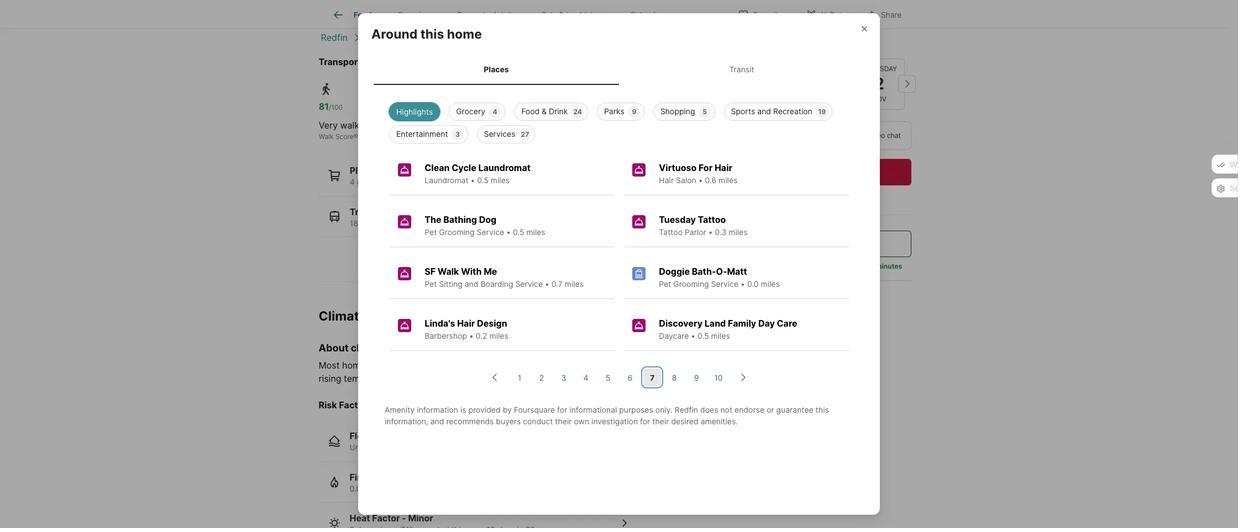 Task type: describe. For each thing, give the bounding box(es) containing it.
10
[[714, 374, 723, 383]]

heat
[[350, 514, 370, 525]]

0 horizontal spatial 3
[[455, 131, 460, 139]]

a inside fire factor - minor 0.00% chance of being in a wildfire in next 30 years
[[444, 485, 448, 494]]

0.0
[[747, 280, 759, 289]]

walk inside 'sf walk with me pet sitting and boarding service • 0.7 miles'
[[438, 267, 459, 278]]

is
[[460, 406, 466, 415]]

sea
[[421, 374, 435, 385]]

grocery
[[456, 107, 485, 116]]

family
[[728, 319, 756, 330]]

0.6
[[705, 176, 716, 185]]

in right being
[[435, 485, 442, 494]]

1 horizontal spatial tattoo
[[698, 215, 726, 226]]

property details tab
[[445, 2, 529, 28]]

2 inside thursday 2 nov
[[874, 74, 884, 93]]

parks
[[460, 177, 480, 187]]

discovery land family day care daycare • 0.5 miles
[[659, 319, 797, 341]]

feed
[[354, 10, 372, 19]]

nbus
[[460, 219, 482, 228]]

tour via video chat
[[841, 131, 901, 139]]

tax
[[566, 10, 578, 19]]

in right wildfire
[[479, 485, 486, 494]]

start an offer link
[[796, 291, 853, 302]]

1 horizontal spatial for
[[640, 418, 650, 427]]

history
[[580, 10, 605, 19]]

1 horizontal spatial laundromat
[[478, 163, 531, 174]]

next inside fire factor - minor 0.00% chance of being in a wildfire in next 30 years
[[488, 485, 504, 494]]

dog
[[479, 215, 496, 226]]

walk inside "very walkable walk score ®"
[[319, 133, 334, 141]]

restaurants,
[[407, 177, 451, 187]]

transit
[[452, 120, 478, 131]]

amenities.
[[701, 418, 738, 427]]

redfin inside amenity information is provided by foursquare for informational purposes only. redfin does not endorse or guarantee this information, and recommends buyers conduct their own investigation for their desired amenities.
[[675, 406, 698, 415]]

® for transit
[[468, 133, 472, 141]]

conduct
[[523, 418, 553, 427]]

linda's
[[425, 319, 455, 330]]

0.5 inside clean cycle laundromat laundromat • 0.5 miles
[[477, 176, 489, 185]]

1 vertical spatial risks
[[389, 343, 413, 354]]

sf
[[425, 267, 436, 278]]

chat
[[887, 131, 901, 139]]

ask a question
[[793, 238, 856, 249]]

0 vertical spatial risks
[[369, 309, 400, 324]]

around this home
[[371, 26, 482, 42]]

list box inside the around this home dialog
[[380, 99, 858, 144]]

Oct button
[[745, 58, 795, 110]]

transit tab
[[619, 56, 864, 83]]

in right 'agent'
[[839, 262, 845, 270]]

score for bikeable
[[543, 133, 561, 141]]

2 inside the around this home dialog
[[539, 374, 544, 383]]

parks
[[604, 107, 624, 116]]

boarding
[[481, 280, 513, 289]]

& for food
[[542, 107, 547, 116]]

with
[[461, 267, 482, 278]]

miles inside 'sf walk with me pet sitting and boarding service • 0.7 miles'
[[565, 280, 584, 289]]

miles inside tuesday tattoo tattoo parlor • 0.3 miles
[[729, 228, 748, 237]]

parlor
[[685, 228, 706, 237]]

change
[[661, 361, 692, 372]]

4 button
[[577, 369, 595, 387]]

sale & tax history
[[541, 10, 605, 19]]

1 vertical spatial a
[[798, 262, 801, 270]]

salon
[[676, 176, 696, 185]]

1 their from the left
[[555, 418, 572, 427]]

around this home element
[[371, 13, 495, 42]]

near
[[385, 56, 405, 67]]

a inside button
[[811, 238, 817, 249]]

transit for transit
[[729, 65, 754, 74]]

ask
[[793, 238, 809, 249]]

ask a question button
[[738, 230, 911, 257]]

• inside clean cycle laundromat laundromat • 0.5 miles
[[471, 176, 475, 185]]

good transit transit score ®
[[426, 120, 478, 141]]

Nov button
[[799, 58, 850, 109]]

chance
[[374, 485, 401, 494]]

0 horizontal spatial climate
[[351, 343, 387, 354]]

or
[[767, 406, 774, 415]]

0.3
[[715, 228, 726, 237]]

good
[[426, 120, 449, 131]]

bike
[[528, 133, 541, 141]]

1259
[[407, 56, 428, 67]]

10 button
[[710, 369, 727, 387]]

bikeable
[[549, 120, 584, 131]]

• inside 'sf walk with me pet sitting and boarding service • 0.7 miles'
[[545, 280, 549, 289]]

81
[[319, 101, 329, 112]]

factor for heat
[[372, 514, 400, 525]]

years inside flood factor - minimal unlikely to flood in next 30 years
[[449, 443, 469, 453]]

free,
[[749, 190, 763, 198]]

around this home dialog
[[358, 13, 880, 516]]

shopping
[[660, 107, 695, 116]]

and inside 'sf walk with me pet sitting and boarding service • 0.7 miles'
[[465, 280, 478, 289]]

/100 for 81
[[329, 103, 343, 112]]

fire
[[350, 472, 366, 483]]

minor for fire factor - minor 0.00% chance of being in a wildfire in next 30 years
[[404, 472, 429, 483]]

offer
[[832, 291, 853, 302]]

own
[[574, 418, 589, 427]]

barbershop
[[425, 332, 467, 341]]

very for very bikeable
[[528, 120, 547, 131]]

flood
[[350, 431, 374, 442]]

minimal
[[412, 431, 446, 442]]

flood factor - minimal unlikely to flood in next 30 years
[[350, 431, 469, 453]]

due
[[694, 361, 710, 372]]

places tab
[[374, 56, 619, 83]]

transportation near 1259 41st ave
[[319, 56, 467, 67]]

unlikely
[[350, 443, 378, 453]]

start
[[796, 291, 818, 302]]

ave
[[451, 56, 467, 67]]

tuesday
[[659, 215, 696, 226]]

5 inside list box
[[703, 108, 707, 116]]

risk
[[319, 400, 337, 411]]

next image
[[898, 75, 916, 93]]

1 vertical spatial tattoo
[[659, 228, 683, 237]]

grooming inside the bathing dog pet grooming service • 0.5 miles
[[439, 228, 475, 237]]

2 horizontal spatial hair
[[715, 163, 732, 174]]

factor for fire
[[368, 472, 396, 483]]

24 for food
[[573, 108, 582, 116]]

none button containing 2
[[854, 58, 905, 109]]

87
[[528, 101, 539, 112]]

it's
[[738, 190, 747, 198]]

may
[[541, 361, 558, 372]]

pet for sf
[[425, 280, 437, 289]]

next inside flood factor - minimal unlikely to flood in next 30 years
[[419, 443, 435, 453]]

miles inside doggie bath-o-matt pet grooming service • 0.0 miles
[[761, 280, 780, 289]]

nov inside button
[[817, 95, 832, 103]]

clean
[[425, 163, 450, 174]]

sale & tax history tab
[[529, 2, 618, 28]]

transit inside good transit transit score ®
[[426, 133, 448, 141]]

0 horizontal spatial for
[[557, 406, 567, 415]]

linda's hair design barbershop • 0.2 miles
[[425, 319, 508, 341]]

score for transit
[[450, 133, 468, 141]]

0.5 for the bathing dog
[[513, 228, 524, 237]]

anytime
[[788, 190, 812, 198]]

and inside amenity information is provided by foursquare for informational purposes only. redfin does not endorse or guarantee this information, and recommends buyers conduct their own investigation for their desired amenities.
[[430, 418, 444, 427]]

81 /100
[[319, 101, 343, 112]]

local
[[803, 262, 818, 270]]

service inside doggie bath-o-matt pet grooming service • 0.0 miles
[[711, 280, 739, 289]]

3 button
[[555, 369, 573, 387]]

via
[[857, 131, 866, 139]]

only.
[[655, 406, 673, 415]]

x-out button
[[796, 2, 852, 25]]

and down the oct
[[757, 107, 771, 116]]

endorse
[[735, 406, 764, 415]]

miles inside linda's hair design barbershop • 0.2 miles
[[489, 332, 508, 341]]



Task type: vqa. For each thing, say whether or not it's contained in the screenshot.


Task type: locate. For each thing, give the bounding box(es) containing it.
for
[[699, 163, 713, 174]]

0 horizontal spatial ®
[[353, 133, 358, 141]]

places right ave
[[484, 65, 509, 74]]

in inside flood factor - minimal unlikely to flood in next 30 years
[[411, 443, 417, 453]]

disasters,
[[480, 361, 520, 372]]

o-
[[716, 267, 727, 278]]

19
[[818, 108, 826, 116]]

groceries,
[[357, 177, 393, 187]]

1 vertical spatial to
[[380, 443, 388, 453]]

and down with
[[465, 280, 478, 289]]

0 horizontal spatial transit
[[350, 206, 380, 217]]

1 horizontal spatial walk
[[438, 267, 459, 278]]

4 inside list box
[[493, 108, 497, 116]]

• inside doggie bath-o-matt pet grooming service • 0.0 miles
[[741, 280, 745, 289]]

3 down "be"
[[561, 374, 566, 383]]

factor right risk
[[339, 400, 367, 411]]

1 vertical spatial years
[[518, 485, 538, 494]]

5 inside button
[[606, 374, 610, 383]]

service down 'dog'
[[477, 228, 504, 237]]

0.5 inside the bathing dog pet grooming service • 0.5 miles
[[513, 228, 524, 237]]

24 inside food & drink 24
[[573, 108, 582, 116]]

2 button
[[533, 369, 551, 387]]

0 horizontal spatial service
[[477, 228, 504, 237]]

/100 inside 87 /100
[[539, 103, 552, 112]]

and left may
[[523, 361, 539, 372]]

1 vertical spatial redfin
[[675, 406, 698, 415]]

2 very from the left
[[528, 120, 547, 131]]

pet down the
[[425, 228, 437, 237]]

amenity
[[385, 406, 415, 415]]

minutes
[[876, 262, 902, 270]]

4 left groceries,
[[350, 177, 355, 187]]

tab list inside the around this home dialog
[[371, 54, 867, 85]]

0 vertical spatial redfin
[[321, 32, 348, 43]]

7 button
[[643, 369, 661, 387]]

places inside the places 4 groceries, 24 restaurants, 9 parks
[[350, 165, 378, 176]]

places inside places tab
[[484, 65, 509, 74]]

design
[[477, 319, 507, 330]]

5r,
[[397, 219, 409, 228]]

score inside very bikeable bike score
[[543, 133, 561, 141]]

9 right "parks"
[[632, 108, 636, 116]]

schools tab
[[618, 2, 672, 28]]

factor for risk
[[339, 400, 367, 411]]

land
[[705, 319, 726, 330]]

1 nov from the left
[[817, 95, 832, 103]]

pet down sf
[[425, 280, 437, 289]]

2 horizontal spatial transit
[[729, 65, 754, 74]]

1 horizontal spatial service
[[515, 280, 543, 289]]

0 horizontal spatial /100
[[329, 103, 343, 112]]

score inside good transit transit score ®
[[450, 133, 468, 141]]

very up bike at the left top of the page
[[528, 120, 547, 131]]

laundromat down clean
[[425, 176, 468, 185]]

risks up the about climate risks
[[369, 309, 400, 324]]

by up buyers
[[503, 406, 512, 415]]

redfin down feed link
[[321, 32, 348, 43]]

walk up sitting
[[438, 267, 459, 278]]

2 horizontal spatial 4
[[583, 374, 588, 383]]

feed link
[[331, 8, 372, 22]]

service down o-
[[711, 280, 739, 289]]

9
[[632, 108, 636, 116], [453, 177, 458, 187], [694, 374, 699, 383]]

bath-
[[692, 267, 716, 278]]

0 vertical spatial laundromat
[[478, 163, 531, 174]]

2 score from the left
[[450, 133, 468, 141]]

• inside discovery land family day care daycare • 0.5 miles
[[691, 332, 695, 341]]

factor for flood
[[376, 431, 404, 442]]

1 horizontal spatial grooming
[[673, 280, 709, 289]]

climate inside most homes have some risk of natural disasters, and may be impacted by climate change due to rising temperatures and sea levels.
[[628, 361, 658, 372]]

1 vertical spatial 24
[[395, 177, 405, 187]]

3 /100 from the left
[[539, 103, 552, 112]]

about
[[319, 343, 349, 354]]

tab list containing feed
[[319, 0, 681, 28]]

®
[[353, 133, 358, 141], [468, 133, 472, 141]]

1 very from the left
[[319, 120, 338, 131]]

0 horizontal spatial this
[[420, 26, 444, 42]]

property details
[[458, 10, 516, 19]]

/100 inside 81 /100
[[329, 103, 343, 112]]

from
[[781, 262, 796, 270]]

years inside fire factor - minor 0.00% chance of being in a wildfire in next 30 years
[[518, 485, 538, 494]]

cancel
[[765, 190, 786, 198]]

start an offer
[[796, 291, 853, 302]]

factor inside button
[[372, 514, 400, 525]]

& inside list box
[[542, 107, 547, 116]]

1 score from the left
[[335, 133, 353, 141]]

1 vertical spatial transit
[[426, 133, 448, 141]]

1 ® from the left
[[353, 133, 358, 141]]

- right the heat
[[402, 514, 406, 525]]

3 inside button
[[561, 374, 566, 383]]

pet inside doggie bath-o-matt pet grooming service • 0.0 miles
[[659, 280, 671, 289]]

transit inside transit 18, 29, 31, 5, 5r, 7, n, n-owl, nbus
[[350, 206, 380, 217]]

0 vertical spatial 0.5
[[477, 176, 489, 185]]

nov up 19
[[817, 95, 832, 103]]

and down information
[[430, 418, 444, 427]]

1 horizontal spatial climate
[[628, 361, 658, 372]]

2 nov from the left
[[872, 95, 887, 103]]

0 vertical spatial minor
[[404, 472, 429, 483]]

tattoo down the tuesday
[[659, 228, 683, 237]]

score down walkable
[[335, 133, 353, 141]]

• inside tuesday tattoo tattoo parlor • 0.3 miles
[[708, 228, 713, 237]]

hair inside linda's hair design barbershop • 0.2 miles
[[457, 319, 475, 330]]

out
[[829, 10, 842, 19]]

grooming inside doggie bath-o-matt pet grooming service • 0.0 miles
[[673, 280, 709, 289]]

investigation
[[591, 418, 638, 427]]

0 horizontal spatial to
[[380, 443, 388, 453]]

1 horizontal spatial this
[[816, 406, 829, 415]]

2 horizontal spatial 0.5
[[698, 332, 709, 341]]

0 horizontal spatial grooming
[[439, 228, 475, 237]]

1 vertical spatial minor
[[408, 514, 433, 525]]

• left 0.6
[[698, 176, 703, 185]]

virtuoso for hair hair salon • 0.6 miles
[[659, 163, 738, 185]]

pet down doggie
[[659, 280, 671, 289]]

- inside button
[[402, 514, 406, 525]]

0 horizontal spatial 24
[[395, 177, 405, 187]]

0 horizontal spatial 9
[[453, 177, 458, 187]]

0 horizontal spatial by
[[503, 406, 512, 415]]

service inside the bathing dog pet grooming service • 0.5 miles
[[477, 228, 504, 237]]

30 inside flood factor - minimal unlikely to flood in next 30 years
[[437, 443, 447, 453]]

care
[[777, 319, 797, 330]]

1 vertical spatial hair
[[659, 176, 674, 185]]

• inside the bathing dog pet grooming service • 0.5 miles
[[506, 228, 511, 237]]

question
[[819, 238, 856, 249]]

tattoo up 0.3
[[698, 215, 726, 226]]

9 left the parks
[[453, 177, 458, 187]]

and down the some in the left of the page
[[402, 374, 418, 385]]

9 inside list box
[[632, 108, 636, 116]]

francisco
[[441, 32, 481, 43]]

nov down thursday
[[872, 95, 887, 103]]

grooming down the bathing
[[439, 228, 475, 237]]

0.5 up 'dog'
[[477, 176, 489, 185]]

factor up flood
[[376, 431, 404, 442]]

0 vertical spatial climate
[[351, 343, 387, 354]]

1 vertical spatial 5
[[606, 374, 610, 383]]

• down discovery
[[691, 332, 695, 341]]

places up groceries,
[[350, 165, 378, 176]]

0 horizontal spatial walk
[[319, 133, 334, 141]]

® down transit
[[468, 133, 472, 141]]

next down "minimal"
[[419, 443, 435, 453]]

® down walkable
[[353, 133, 358, 141]]

® for walkable
[[353, 133, 358, 141]]

0 horizontal spatial places
[[350, 165, 378, 176]]

2 vertical spatial a
[[444, 485, 448, 494]]

3 right the good
[[455, 131, 460, 139]]

score inside "very walkable walk score ®"
[[335, 133, 353, 141]]

score right bike at the left top of the page
[[543, 133, 561, 141]]

food
[[521, 107, 540, 116]]

to inside flood factor - minimal unlikely to flood in next 30 years
[[380, 443, 388, 453]]

walk down 81
[[319, 133, 334, 141]]

1 horizontal spatial 3
[[561, 374, 566, 383]]

service inside 'sf walk with me pet sitting and boarding service • 0.7 miles'
[[515, 280, 543, 289]]

2 their from the left
[[652, 418, 669, 427]]

minor inside fire factor - minor 0.00% chance of being in a wildfire in next 30 years
[[404, 472, 429, 483]]

of right risk on the left of page
[[438, 361, 446, 372]]

miles inside the bathing dog pet grooming service • 0.5 miles
[[526, 228, 545, 237]]

87 /100
[[528, 101, 552, 112]]

pet inside the bathing dog pet grooming service • 0.5 miles
[[425, 228, 437, 237]]

by right impacted
[[615, 361, 626, 372]]

1 horizontal spatial 9
[[632, 108, 636, 116]]

1 /100 from the left
[[329, 103, 343, 112]]

30 down "minimal"
[[437, 443, 447, 453]]

most homes have some risk of natural disasters, and may be impacted by climate change due to rising temperatures and sea levels.
[[319, 361, 721, 385]]

1 horizontal spatial by
[[615, 361, 626, 372]]

by inside amenity information is provided by foursquare for informational purposes only. redfin does not endorse or guarantee this information, and recommends buyers conduct their own investigation for their desired amenities.
[[503, 406, 512, 415]]

in right flood
[[411, 443, 417, 453]]

by
[[615, 361, 626, 372], [503, 406, 512, 415]]

transit down the good
[[426, 133, 448, 141]]

0.5 for discovery land family day care
[[698, 332, 709, 341]]

in
[[839, 262, 845, 270], [411, 443, 417, 453], [435, 485, 442, 494], [479, 485, 486, 494]]

• inside linda's hair design barbershop • 0.2 miles
[[469, 332, 474, 341]]

0 vertical spatial a
[[811, 238, 817, 249]]

• left 0.0 at the right bottom of page
[[741, 280, 745, 289]]

2 vertical spatial hair
[[457, 319, 475, 330]]

redfin link
[[321, 32, 348, 43]]

miles inside virtuoso for hair hair salon • 0.6 miles
[[719, 176, 738, 185]]

to left flood
[[380, 443, 388, 453]]

2 /100 from the left
[[438, 103, 452, 112]]

1 vertical spatial 30
[[506, 485, 516, 494]]

2 vertical spatial -
[[402, 514, 406, 525]]

2 down thursday
[[874, 74, 884, 93]]

0 vertical spatial tattoo
[[698, 215, 726, 226]]

their left own at the left of the page
[[555, 418, 572, 427]]

cycle
[[452, 163, 476, 174]]

& left tax
[[559, 10, 564, 19]]

2 horizontal spatial /100
[[539, 103, 552, 112]]

0.5 down the land
[[698, 332, 709, 341]]

miles inside clean cycle laundromat laundromat • 0.5 miles
[[491, 176, 510, 185]]

/100 inside 56 /100
[[438, 103, 452, 112]]

4 up services
[[493, 108, 497, 116]]

walkable
[[340, 120, 377, 131]]

very inside very bikeable bike score
[[528, 120, 547, 131]]

places for places
[[484, 65, 509, 74]]

pet
[[425, 228, 437, 237], [425, 280, 437, 289], [659, 280, 671, 289]]

0 vertical spatial places
[[484, 65, 509, 74]]

information,
[[385, 418, 428, 427]]

4 down impacted
[[583, 374, 588, 383]]

climate up homes
[[351, 343, 387, 354]]

very for very walkable
[[319, 120, 338, 131]]

/100 for 56
[[438, 103, 452, 112]]

- for fire factor - minor
[[398, 472, 402, 483]]

being
[[413, 485, 433, 494]]

1 vertical spatial -
[[398, 472, 402, 483]]

0 horizontal spatial laundromat
[[425, 176, 468, 185]]

4 inside 'button'
[[583, 374, 588, 383]]

2 ® from the left
[[468, 133, 472, 141]]

0 vertical spatial &
[[559, 10, 564, 19]]

9 inside the places 4 groceries, 24 restaurants, 9 parks
[[453, 177, 458, 187]]

very inside "very walkable walk score ®"
[[319, 120, 338, 131]]

score down transit
[[450, 133, 468, 141]]

a right ask
[[811, 238, 817, 249]]

0 horizontal spatial next
[[419, 443, 435, 453]]

• down the cycle
[[471, 176, 475, 185]]

tab list containing places
[[371, 54, 867, 85]]

30 inside fire factor - minor 0.00% chance of being in a wildfire in next 30 years
[[506, 485, 516, 494]]

0.5 up 'sf walk with me pet sitting and boarding service • 0.7 miles' on the left
[[513, 228, 524, 237]]

option
[[738, 121, 819, 150]]

to inside most homes have some risk of natural disasters, and may be impacted by climate change due to rising temperatures and sea levels.
[[712, 361, 721, 372]]

laundromat down services
[[478, 163, 531, 174]]

factor inside flood factor - minimal unlikely to flood in next 30 years
[[376, 431, 404, 442]]

list box containing grocery
[[380, 99, 858, 144]]

0 horizontal spatial years
[[449, 443, 469, 453]]

transit for transit 18, 29, 31, 5, 5r, 7, n, n-owl, nbus
[[350, 206, 380, 217]]

1 horizontal spatial 0.5
[[513, 228, 524, 237]]

temperatures
[[344, 374, 400, 385]]

6
[[628, 374, 632, 383]]

• right the nbus
[[506, 228, 511, 237]]

minor for heat factor - minor
[[408, 514, 433, 525]]

1 vertical spatial 3
[[561, 374, 566, 383]]

fire factor - minor 0.00% chance of being in a wildfire in next 30 years
[[350, 472, 538, 494]]

california
[[365, 32, 405, 43]]

0 horizontal spatial a
[[444, 485, 448, 494]]

- up chance at bottom
[[398, 472, 402, 483]]

1 horizontal spatial to
[[712, 361, 721, 372]]

1 horizontal spatial years
[[518, 485, 538, 494]]

56
[[426, 101, 438, 112]]

hair up barbershop
[[457, 319, 475, 330]]

hair down virtuoso
[[659, 176, 674, 185]]

it's free, cancel anytime
[[738, 190, 812, 198]]

1 horizontal spatial hair
[[659, 176, 674, 185]]

- up flood
[[406, 431, 410, 442]]

1 horizontal spatial of
[[438, 361, 446, 372]]

24 up bikeable
[[573, 108, 582, 116]]

transit inside tab
[[729, 65, 754, 74]]

pet inside 'sf walk with me pet sitting and boarding service • 0.7 miles'
[[425, 280, 437, 289]]

& inside tab
[[559, 10, 564, 19]]

for right foursquare
[[557, 406, 567, 415]]

climate
[[351, 343, 387, 354], [628, 361, 658, 372]]

5 right shopping
[[703, 108, 707, 116]]

0 horizontal spatial redfin
[[321, 32, 348, 43]]

0.5
[[477, 176, 489, 185], [513, 228, 524, 237], [698, 332, 709, 341]]

/100
[[329, 103, 343, 112], [438, 103, 452, 112], [539, 103, 552, 112]]

0 vertical spatial of
[[438, 361, 446, 372]]

24 right groceries,
[[395, 177, 405, 187]]

wildfire
[[450, 485, 477, 494]]

& right 87
[[542, 107, 547, 116]]

1 horizontal spatial 5
[[703, 108, 707, 116]]

this inside amenity information is provided by foursquare for informational purposes only. redfin does not endorse or guarantee this information, and recommends buyers conduct their own investigation for their desired amenities.
[[816, 406, 829, 415]]

to
[[712, 361, 721, 372], [380, 443, 388, 453]]

1
[[518, 374, 521, 383]]

&
[[559, 10, 564, 19], [542, 107, 547, 116]]

next
[[419, 443, 435, 453], [488, 485, 504, 494]]

2 horizontal spatial 9
[[694, 374, 699, 383]]

1 horizontal spatial score
[[450, 133, 468, 141]]

0 vertical spatial next
[[419, 443, 435, 453]]

a left wildfire
[[444, 485, 448, 494]]

® inside good transit transit score ®
[[468, 133, 472, 141]]

of inside most homes have some risk of natural disasters, and may be impacted by climate change due to rising temperatures and sea levels.
[[438, 361, 446, 372]]

pet for doggie
[[659, 280, 671, 289]]

0 horizontal spatial &
[[542, 107, 547, 116]]

day
[[758, 319, 775, 330]]

1 vertical spatial &
[[542, 107, 547, 116]]

recommends
[[446, 418, 494, 427]]

1 horizontal spatial &
[[559, 10, 564, 19]]

0 vertical spatial 3
[[455, 131, 460, 139]]

2 down may
[[539, 374, 544, 383]]

x-out
[[821, 10, 842, 19]]

california link
[[365, 32, 405, 43]]

x-
[[821, 10, 829, 19]]

1 horizontal spatial very
[[528, 120, 547, 131]]

31,
[[376, 219, 386, 228]]

1 vertical spatial of
[[403, 485, 411, 494]]

for
[[557, 406, 567, 415], [640, 418, 650, 427]]

guarantee
[[776, 406, 813, 415]]

0.5 inside discovery land family day care daycare • 0.5 miles
[[698, 332, 709, 341]]

and
[[757, 107, 771, 116], [465, 280, 478, 289], [523, 361, 539, 372], [402, 374, 418, 385], [430, 418, 444, 427]]

climate up 7
[[628, 361, 658, 372]]

places for places 4 groceries, 24 restaurants, 9 parks
[[350, 165, 378, 176]]

4 inside the places 4 groceries, 24 restaurants, 9 parks
[[350, 177, 355, 187]]

1 vertical spatial grooming
[[673, 280, 709, 289]]

sports and recreation
[[731, 107, 812, 116]]

• left "0.2"
[[469, 332, 474, 341]]

transit up the 29,
[[350, 206, 380, 217]]

0 horizontal spatial 2
[[539, 374, 544, 383]]

/100 for 87
[[539, 103, 552, 112]]

2 horizontal spatial score
[[543, 133, 561, 141]]

me
[[484, 267, 497, 278]]

1 vertical spatial 0.5
[[513, 228, 524, 237]]

be
[[561, 361, 572, 372]]

risks up the some in the left of the page
[[389, 343, 413, 354]]

9 down due
[[694, 374, 699, 383]]

- inside flood factor - minimal unlikely to flood in next 30 years
[[406, 431, 410, 442]]

& for sale
[[559, 10, 564, 19]]

1 vertical spatial this
[[816, 406, 829, 415]]

to up 10
[[712, 361, 721, 372]]

30 up heat factor - minor button on the bottom
[[506, 485, 516, 494]]

5,
[[388, 219, 395, 228]]

you'll hear from a local agent in
[[747, 262, 845, 270]]

provided
[[468, 406, 501, 415]]

0 vertical spatial by
[[615, 361, 626, 372]]

of inside fire factor - minor 0.00% chance of being in a wildfire in next 30 years
[[403, 485, 411, 494]]

climate risks
[[319, 309, 400, 324]]

1 vertical spatial tab list
[[371, 54, 867, 85]]

1 vertical spatial 2
[[539, 374, 544, 383]]

4
[[493, 108, 497, 116], [350, 177, 355, 187], [583, 374, 588, 383]]

factor up chance at bottom
[[368, 472, 396, 483]]

• left 0.3
[[708, 228, 713, 237]]

thursday
[[862, 65, 897, 73]]

1 vertical spatial for
[[640, 418, 650, 427]]

doggie bath-o-matt pet grooming service • 0.0 miles
[[659, 267, 780, 289]]

1 horizontal spatial a
[[798, 262, 801, 270]]

minor inside button
[[408, 514, 433, 525]]

0 horizontal spatial hair
[[457, 319, 475, 330]]

redfin up desired
[[675, 406, 698, 415]]

services
[[484, 130, 515, 139]]

for down purposes
[[640, 418, 650, 427]]

• left 0.7
[[545, 280, 549, 289]]

of left being
[[403, 485, 411, 494]]

7
[[650, 374, 654, 383]]

factor right the heat
[[372, 514, 400, 525]]

homes
[[342, 361, 370, 372]]

1 vertical spatial 9
[[453, 177, 458, 187]]

information
[[417, 406, 458, 415]]

0 vertical spatial for
[[557, 406, 567, 415]]

factor inside fire factor - minor 0.00% chance of being in a wildfire in next 30 years
[[368, 472, 396, 483]]

24 inside the places 4 groceries, 24 restaurants, 9 parks
[[395, 177, 405, 187]]

around
[[371, 26, 417, 42]]

their down only.
[[652, 418, 669, 427]]

climate
[[319, 309, 367, 324]]

1 horizontal spatial ®
[[468, 133, 472, 141]]

tab list
[[319, 0, 681, 28], [371, 54, 867, 85]]

impacted
[[574, 361, 613, 372]]

very down 81 /100
[[319, 120, 338, 131]]

an
[[820, 291, 830, 302]]

score for walkable
[[335, 133, 353, 141]]

0 horizontal spatial their
[[555, 418, 572, 427]]

property
[[458, 10, 489, 19]]

2 horizontal spatial a
[[811, 238, 817, 249]]

0 vertical spatial this
[[420, 26, 444, 42]]

- inside fire factor - minor 0.00% chance of being in a wildfire in next 30 years
[[398, 472, 402, 483]]

1 horizontal spatial 30
[[506, 485, 516, 494]]

sitting
[[439, 280, 462, 289]]

24 for places
[[395, 177, 405, 187]]

list box
[[380, 99, 858, 144]]

overview
[[397, 10, 432, 19]]

1 horizontal spatial redfin
[[675, 406, 698, 415]]

56 /100
[[426, 101, 452, 112]]

transit up sports
[[729, 65, 754, 74]]

a right from
[[798, 262, 801, 270]]

9 inside button
[[694, 374, 699, 383]]

by inside most homes have some risk of natural disasters, and may be impacted by climate change due to rising temperatures and sea levels.
[[615, 361, 626, 372]]

next up heat factor - minor button on the bottom
[[488, 485, 504, 494]]

5 down impacted
[[606, 374, 610, 383]]

very walkable walk score ®
[[319, 120, 377, 141]]

hair up 0.6
[[715, 163, 732, 174]]

overview tab
[[385, 2, 445, 28]]

nov inside thursday 2 nov
[[872, 95, 887, 103]]

matt
[[727, 267, 747, 278]]

about climate risks
[[319, 343, 413, 354]]

entertainment
[[396, 130, 448, 139]]

3 score from the left
[[543, 133, 561, 141]]

favorite
[[754, 10, 783, 19]]

• inside virtuoso for hair hair salon • 0.6 miles
[[698, 176, 703, 185]]

1 horizontal spatial 4
[[493, 108, 497, 116]]

you'll
[[747, 262, 763, 270]]

grooming down bath-
[[673, 280, 709, 289]]

0 vertical spatial walk
[[319, 133, 334, 141]]

tour via video chat list box
[[738, 121, 911, 150]]

- for flood factor - minimal
[[406, 431, 410, 442]]

None button
[[854, 58, 905, 109]]

0 vertical spatial grooming
[[439, 228, 475, 237]]

service left 0.7
[[515, 280, 543, 289]]

® inside "very walkable walk score ®"
[[353, 133, 358, 141]]

minor down being
[[408, 514, 433, 525]]

miles inside discovery land family day care daycare • 0.5 miles
[[711, 332, 730, 341]]

1 horizontal spatial nov
[[872, 95, 887, 103]]

tour
[[841, 131, 855, 139]]

0.7
[[552, 280, 563, 289]]

0 vertical spatial hair
[[715, 163, 732, 174]]

minor up being
[[404, 472, 429, 483]]



